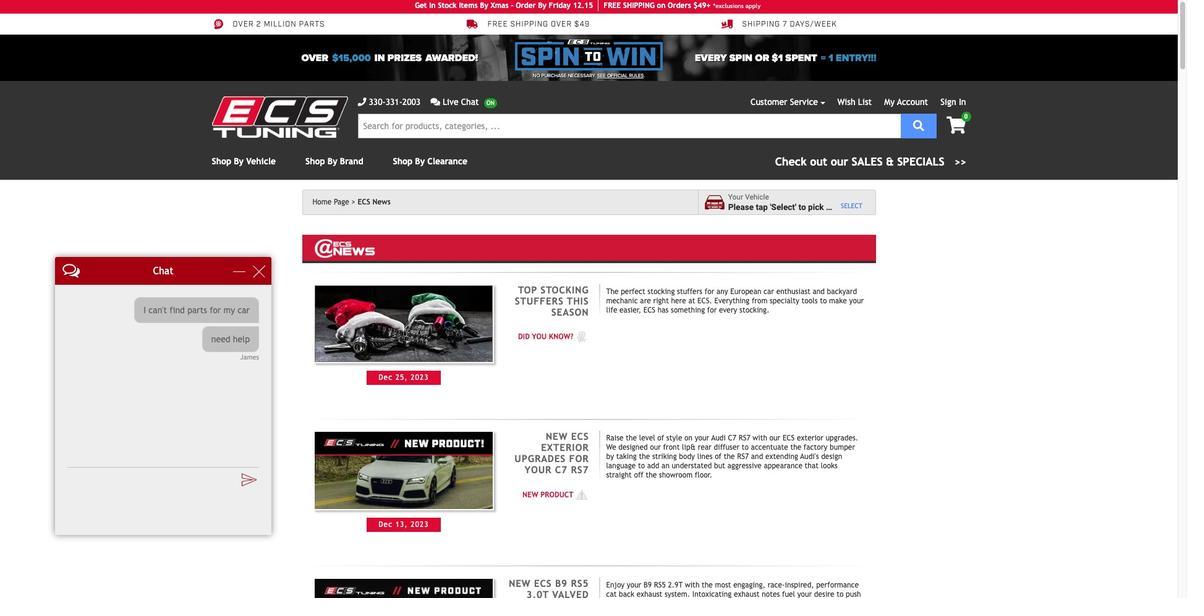 Task type: describe. For each thing, give the bounding box(es) containing it.
please
[[728, 202, 754, 212]]

every
[[719, 306, 738, 315]]

for
[[569, 454, 589, 465]]

top stocking stuffers this season image
[[314, 284, 494, 364]]

any
[[717, 287, 728, 296]]

your vehicle please tap 'select' to pick a vehicle
[[728, 193, 860, 212]]

shop by brand link
[[306, 156, 363, 166]]

ecs inside the perfect stocking stuffers for any european car enthusiast and backyard mechanic are right here at ecs.   everything from specialty tools to make your life easier, ecs has something for every stocking.
[[644, 306, 656, 315]]

ecs inside new ecs exterior upgrades for your c7 rs7
[[571, 431, 589, 443]]

rear
[[698, 444, 712, 452]]

shipping 7 days/week
[[743, 20, 837, 29]]

no purchase necessary. see official rules .
[[533, 73, 645, 79]]

by for shop by clearance
[[415, 156, 425, 166]]

1 vertical spatial of
[[715, 453, 722, 462]]

every spin or $1 spent = 1 entry!!!
[[695, 52, 877, 64]]

to inside enjoy your b9 rs5 2.9t with the most engaging, race-inspired, performance cat back exhaust system. intoxicating exhaust notes fuel your desire to pus
[[837, 591, 844, 599]]

desire
[[815, 591, 835, 599]]

friday
[[549, 1, 571, 10]]

necessary.
[[568, 73, 596, 79]]

new ecs exterior upgrades for your c7 rs7 image
[[314, 431, 494, 511]]

dec 25, 2023 link
[[314, 284, 494, 385]]

shop for shop by clearance
[[393, 156, 413, 166]]

know?
[[549, 333, 574, 341]]

see official rules link
[[598, 72, 644, 80]]

and inside raise the level of style on your audi c7 rs7 with our ecs exterior upgrades. we designed our front lip& rear diffuser to accentuate the factory bumper by taking the striking body lines of the rs7 and extending audi's design language to add an understated but aggressive appearance that looks straight off the showroom floor.
[[751, 453, 763, 462]]

taking
[[616, 453, 637, 462]]

2023 for top stocking stuffers this season
[[411, 374, 429, 382]]

no
[[533, 73, 540, 79]]

c7 inside new ecs exterior upgrades for your c7 rs7
[[555, 465, 568, 476]]

we
[[606, 444, 616, 452]]

and inside the perfect stocking stuffers for any european car enthusiast and backyard mechanic are right here at ecs.   everything from specialty tools to make your life easier, ecs has something for every stocking.
[[813, 287, 825, 296]]

to inside your vehicle please tap 'select' to pick a vehicle
[[799, 202, 806, 212]]

make
[[829, 297, 847, 305]]

-
[[511, 1, 514, 10]]

factory
[[804, 444, 828, 452]]

upgrades
[[515, 454, 566, 465]]

your inside your vehicle please tap 'select' to pick a vehicle
[[728, 193, 744, 202]]

0 link
[[937, 112, 971, 135]]

easier,
[[620, 306, 641, 315]]

did you know?
[[518, 333, 574, 341]]

free
[[604, 1, 621, 10]]

here
[[671, 297, 686, 305]]

fuel
[[782, 591, 795, 599]]

2 exhaust from the left
[[734, 591, 760, 599]]

dec for top stocking stuffers this season
[[379, 374, 393, 382]]

1 vertical spatial rs7
[[737, 453, 749, 462]]

shopping cart image
[[947, 117, 966, 134]]

c7 inside raise the level of style on your audi c7 rs7 with our ecs exterior upgrades. we designed our front lip& rear diffuser to accentuate the factory bumper by taking the striking body lines of the rs7 and extending audi's design language to add an understated but aggressive appearance that looks straight off the showroom floor.
[[728, 434, 737, 443]]

a
[[826, 202, 831, 212]]

0 vertical spatial on
[[657, 1, 666, 10]]

purchase
[[542, 73, 567, 79]]

new ecs b9 rs5 3.0t valve
[[504, 579, 589, 599]]

my account
[[885, 97, 928, 107]]

b9 for your
[[644, 582, 652, 590]]

rs5 for 2.9t
[[654, 582, 666, 590]]

by left xmas
[[480, 1, 489, 10]]

something
[[671, 306, 705, 315]]

*exclusions apply link
[[713, 1, 761, 10]]

over for over 2 million parts
[[233, 20, 254, 29]]

performance
[[817, 582, 859, 590]]

search image
[[913, 120, 925, 131]]

news
[[373, 198, 391, 207]]

stocking
[[648, 287, 675, 296]]

$1
[[772, 52, 783, 64]]

free shipping over $49 link
[[467, 19, 590, 30]]

by for shop by brand
[[328, 156, 337, 166]]

exterior
[[797, 434, 824, 443]]

new product
[[523, 491, 574, 500]]

system.
[[665, 591, 690, 599]]

get
[[415, 1, 427, 10]]

product
[[541, 491, 574, 500]]

over for over $15,000 in prizes
[[302, 52, 329, 64]]

by
[[606, 453, 614, 462]]

sign in
[[941, 97, 966, 107]]

lip&
[[682, 444, 696, 452]]

2023 for new ecs exterior upgrades for your c7 rs7
[[411, 521, 429, 530]]

$49+
[[694, 1, 711, 10]]

in
[[375, 52, 385, 64]]

the down add
[[646, 472, 657, 480]]

home page link
[[313, 198, 356, 207]]

straight
[[606, 472, 632, 480]]

your inside raise the level of style on your audi c7 rs7 with our ecs exterior upgrades. we designed our front lip& rear diffuser to accentuate the factory bumper by taking the striking body lines of the rs7 and extending audi's design language to add an understated but aggressive appearance that looks straight off the showroom floor.
[[695, 434, 710, 443]]

new for product
[[523, 491, 538, 500]]

chat
[[461, 97, 479, 107]]

designed
[[619, 444, 648, 452]]

inspired,
[[785, 582, 814, 590]]

330-331-2003 link
[[358, 96, 421, 109]]

*exclusions
[[713, 2, 744, 9]]

in for get
[[429, 1, 436, 10]]

backyard
[[827, 287, 857, 296]]

extending
[[766, 453, 799, 462]]

0 horizontal spatial our
[[650, 444, 661, 452]]

0 vertical spatial our
[[770, 434, 781, 443]]

right
[[653, 297, 669, 305]]

account
[[897, 97, 928, 107]]

life
[[606, 306, 618, 315]]

clearance
[[428, 156, 468, 166]]

shipping
[[511, 20, 549, 29]]

official
[[607, 73, 628, 79]]

ecs tuning image
[[212, 96, 348, 138]]

your down inspired,
[[798, 591, 812, 599]]

off
[[634, 472, 644, 480]]

new
[[509, 579, 531, 590]]

audi's
[[801, 453, 819, 462]]

comments image
[[431, 98, 440, 106]]

rs5 for 3.0t
[[571, 579, 589, 590]]

shop for shop by vehicle
[[212, 156, 231, 166]]

to inside the perfect stocking stuffers for any european car enthusiast and backyard mechanic are right here at ecs.   everything from specialty tools to make your life easier, ecs has something for every stocking.
[[820, 297, 827, 305]]

stocking
[[541, 284, 589, 295]]

pick
[[808, 202, 824, 212]]

shop by vehicle link
[[212, 156, 276, 166]]



Task type: locate. For each thing, give the bounding box(es) containing it.
list
[[858, 97, 872, 107]]

by left brand
[[328, 156, 337, 166]]

that
[[805, 462, 819, 471]]

over left 2
[[233, 20, 254, 29]]

shop by clearance link
[[393, 156, 468, 166]]

of left style
[[658, 434, 664, 443]]

and up the 'tools'
[[813, 287, 825, 296]]

rs5 left enjoy
[[571, 579, 589, 590]]

on right ping
[[657, 1, 666, 10]]

by down ecs tuning image
[[234, 156, 244, 166]]

1 vertical spatial in
[[959, 97, 966, 107]]

dec 13, 2023 link
[[314, 431, 494, 533]]

to left pick
[[799, 202, 806, 212]]

3.0t
[[527, 590, 549, 599]]

ecs up extending
[[783, 434, 795, 443]]

0 vertical spatial rs7
[[739, 434, 751, 443]]

rs5
[[571, 579, 589, 590], [654, 582, 666, 590]]

ecs right new on the left
[[534, 579, 552, 590]]

order
[[516, 1, 536, 10]]

shipping 7 days/week link
[[722, 19, 837, 30]]

1 horizontal spatial new
[[546, 431, 568, 443]]

1 vertical spatial vehicle
[[745, 193, 769, 202]]

$49
[[575, 20, 590, 29]]

1 2023 from the top
[[411, 374, 429, 382]]

6 image
[[574, 331, 589, 344]]

new for ecs
[[546, 431, 568, 443]]

b9 right 3.0t
[[555, 579, 568, 590]]

0 horizontal spatial vehicle
[[246, 156, 276, 166]]

for down ecs.
[[707, 306, 717, 315]]

Search text field
[[358, 114, 901, 139]]

of up but
[[715, 453, 722, 462]]

tap
[[756, 202, 768, 212]]

in
[[429, 1, 436, 10], [959, 97, 966, 107]]

1 vertical spatial 2023
[[411, 521, 429, 530]]

1 shop from the left
[[212, 156, 231, 166]]

dec 25, 2023
[[379, 374, 429, 382]]

1 horizontal spatial over
[[302, 52, 329, 64]]

2023 right 13,
[[411, 521, 429, 530]]

over
[[551, 20, 572, 29]]

from
[[752, 297, 768, 305]]

to up off
[[638, 462, 645, 471]]

race-
[[768, 582, 785, 590]]

2 vertical spatial rs7
[[571, 465, 589, 476]]

1 horizontal spatial with
[[753, 434, 768, 443]]

back
[[619, 591, 635, 599]]

0 horizontal spatial rs5
[[571, 579, 589, 590]]

wish list link
[[838, 97, 872, 107]]

ecs.
[[698, 297, 712, 305]]

0 horizontal spatial new
[[523, 491, 538, 500]]

rs7 up aggressive
[[737, 453, 749, 462]]

1 horizontal spatial rs5
[[654, 582, 666, 590]]

1 exhaust from the left
[[637, 591, 663, 599]]

with
[[753, 434, 768, 443], [685, 582, 700, 590]]

1 vertical spatial with
[[685, 582, 700, 590]]

&
[[886, 155, 894, 168]]

b9 inside enjoy your b9 rs5 2.9t with the most engaging, race-inspired, performance cat back exhaust system. intoxicating exhaust notes fuel your desire to pus
[[644, 582, 652, 590]]

your
[[850, 297, 864, 305], [695, 434, 710, 443], [627, 582, 642, 590], [798, 591, 812, 599]]

0 vertical spatial new
[[546, 431, 568, 443]]

on up lip&
[[685, 434, 693, 443]]

0 vertical spatial c7
[[728, 434, 737, 443]]

0 vertical spatial in
[[429, 1, 436, 10]]

shop for shop by brand
[[306, 156, 325, 166]]

1 horizontal spatial exhaust
[[734, 591, 760, 599]]

car
[[764, 287, 774, 296]]

1 vertical spatial over
[[302, 52, 329, 64]]

vehicle up tap
[[745, 193, 769, 202]]

our up accentuate
[[770, 434, 781, 443]]

1 horizontal spatial vehicle
[[745, 193, 769, 202]]

new up upgrades
[[546, 431, 568, 443]]

c7 up diffuser
[[728, 434, 737, 443]]

stuffers
[[677, 287, 703, 296]]

dec for new ecs exterior upgrades for your c7 rs7
[[379, 521, 393, 530]]

did
[[518, 333, 530, 341]]

your up back
[[627, 582, 642, 590]]

our down level
[[650, 444, 661, 452]]

exhaust down 'engaging,'
[[734, 591, 760, 599]]

diffuser
[[714, 444, 740, 452]]

new ecs b9 rs5 3.0t valved exhaust system image
[[314, 579, 494, 599]]

your up rear
[[695, 434, 710, 443]]

home
[[313, 198, 332, 207]]

stuffers
[[515, 295, 564, 307]]

wish list
[[838, 97, 872, 107]]

1 horizontal spatial and
[[813, 287, 825, 296]]

parts
[[299, 20, 325, 29]]

perfect
[[621, 287, 646, 296]]

your inside the perfect stocking stuffers for any european car enthusiast and backyard mechanic are right here at ecs.   everything from specialty tools to make your life easier, ecs has something for every stocking.
[[850, 297, 864, 305]]

raise the level of style on your audi c7 rs7 with our ecs exterior upgrades. we designed our front lip& rear diffuser to accentuate the factory bumper by taking the striking body lines of the rs7 and extending audi's design language to add an understated but aggressive appearance that looks straight off the showroom floor.
[[606, 434, 859, 480]]

my account link
[[885, 97, 928, 107]]

2023 right 25,
[[411, 374, 429, 382]]

ecs down are at the right
[[644, 306, 656, 315]]

shop by vehicle
[[212, 156, 276, 166]]

new left the product
[[523, 491, 538, 500]]

1 vertical spatial for
[[707, 306, 717, 315]]

1 vertical spatial dec
[[379, 521, 393, 530]]

1 horizontal spatial b9
[[644, 582, 652, 590]]

1 horizontal spatial on
[[685, 434, 693, 443]]

1 horizontal spatial in
[[959, 97, 966, 107]]

wish
[[838, 97, 856, 107]]

1 vertical spatial your
[[525, 465, 552, 476]]

the inside enjoy your b9 rs5 2.9t with the most engaging, race-inspired, performance cat back exhaust system. intoxicating exhaust notes fuel your desire to pus
[[702, 582, 713, 590]]

0 vertical spatial your
[[728, 193, 744, 202]]

b9 for ecs
[[555, 579, 568, 590]]

spent
[[786, 52, 818, 64]]

0 vertical spatial for
[[705, 287, 715, 296]]

for up ecs.
[[705, 287, 715, 296]]

1 vertical spatial c7
[[555, 465, 568, 476]]

exhaust right back
[[637, 591, 663, 599]]

page
[[334, 198, 349, 207]]

0 horizontal spatial exhaust
[[637, 591, 663, 599]]

the up the 'designed'
[[626, 434, 637, 443]]

to
[[799, 202, 806, 212], [820, 297, 827, 305], [742, 444, 749, 452], [638, 462, 645, 471], [837, 591, 844, 599]]

in right the get
[[429, 1, 436, 10]]

items
[[459, 1, 478, 10]]

by for shop by vehicle
[[234, 156, 244, 166]]

language
[[606, 462, 636, 471]]

0 horizontal spatial in
[[429, 1, 436, 10]]

2 shop from the left
[[306, 156, 325, 166]]

2 2023 from the top
[[411, 521, 429, 530]]

0 vertical spatial and
[[813, 287, 825, 296]]

the perfect stocking stuffers for any european car enthusiast and backyard mechanic are right here at ecs.   everything from specialty tools to make your life easier, ecs has something for every stocking.
[[606, 287, 864, 315]]

0 horizontal spatial c7
[[555, 465, 568, 476]]

b9 left 2.9t
[[644, 582, 652, 590]]

new ecs b9 rs5 3.0t valve link
[[504, 579, 589, 599]]

accentuate
[[751, 444, 788, 452]]

rs7
[[739, 434, 751, 443], [737, 453, 749, 462], [571, 465, 589, 476]]

by left "clearance"
[[415, 156, 425, 166]]

ecs inside raise the level of style on your audi c7 rs7 with our ecs exterior upgrades. we designed our front lip& rear diffuser to accentuate the factory bumper by taking the striking body lines of the rs7 and extending audi's design language to add an understated but aggressive appearance that looks straight off the showroom floor.
[[783, 434, 795, 443]]

13,
[[396, 521, 408, 530]]

by right order
[[538, 1, 547, 10]]

ecs left news
[[358, 198, 370, 207]]

rs7 up diffuser
[[739, 434, 751, 443]]

0 vertical spatial 2023
[[411, 374, 429, 382]]

rs5 left 2.9t
[[654, 582, 666, 590]]

live chat link
[[431, 96, 497, 109]]

has
[[658, 306, 669, 315]]

rules
[[629, 73, 644, 79]]

0 vertical spatial over
[[233, 20, 254, 29]]

new inside new ecs exterior upgrades for your c7 rs7
[[546, 431, 568, 443]]

vehicle inside your vehicle please tap 'select' to pick a vehicle
[[745, 193, 769, 202]]

0 vertical spatial of
[[658, 434, 664, 443]]

rs5 inside "new ecs b9 rs5 3.0t valve"
[[571, 579, 589, 590]]

bumper
[[830, 444, 855, 452]]

design
[[821, 453, 843, 462]]

with right 2.9t
[[685, 582, 700, 590]]

0 vertical spatial with
[[753, 434, 768, 443]]

1 horizontal spatial c7
[[728, 434, 737, 443]]

on inside raise the level of style on your audi c7 rs7 with our ecs exterior upgrades. we designed our front lip& rear diffuser to accentuate the factory bumper by taking the striking body lines of the rs7 and extending audi's design language to add an understated but aggressive appearance that looks straight off the showroom floor.
[[685, 434, 693, 443]]

new ecs exterior upgrades for your c7 rs7 link
[[515, 431, 589, 476]]

cat
[[606, 591, 617, 599]]

ecs news
[[358, 198, 391, 207]]

over 2 million parts link
[[212, 19, 325, 30]]

the
[[606, 287, 619, 296]]

in for sign
[[959, 97, 966, 107]]

enjoy your b9 rs5 2.9t with the most engaging, race-inspired, performance cat back exhaust system. intoxicating exhaust notes fuel your desire to pus
[[606, 582, 861, 599]]

ecs inside "new ecs b9 rs5 3.0t valve"
[[534, 579, 552, 590]]

over inside 'link'
[[233, 20, 254, 29]]

the
[[626, 434, 637, 443], [791, 444, 802, 452], [639, 453, 650, 462], [724, 453, 735, 462], [646, 472, 657, 480], [702, 582, 713, 590]]

0
[[965, 113, 968, 120]]

1 vertical spatial new
[[523, 491, 538, 500]]

notes
[[762, 591, 780, 599]]

rs7 up 4 image
[[571, 465, 589, 476]]

'select'
[[770, 202, 797, 212]]

ping
[[639, 1, 655, 10]]

0 horizontal spatial your
[[525, 465, 552, 476]]

phone image
[[358, 98, 366, 106]]

0 vertical spatial dec
[[379, 374, 393, 382]]

stocking.
[[740, 306, 770, 315]]

your up please
[[728, 193, 744, 202]]

to down the performance
[[837, 591, 844, 599]]

0 horizontal spatial on
[[657, 1, 666, 10]]

rs5 inside enjoy your b9 rs5 2.9t with the most engaging, race-inspired, performance cat back exhaust system. intoxicating exhaust notes fuel your desire to pus
[[654, 582, 666, 590]]

free ship ping on orders $49+ *exclusions apply
[[604, 1, 761, 10]]

stock
[[438, 1, 457, 10]]

ecs tuning 'spin to win' contest logo image
[[515, 40, 663, 71]]

my
[[885, 97, 895, 107]]

c7 left 'for'
[[555, 465, 568, 476]]

12.15
[[573, 1, 593, 10]]

vehicle down ecs tuning image
[[246, 156, 276, 166]]

1 horizontal spatial your
[[728, 193, 744, 202]]

with up accentuate
[[753, 434, 768, 443]]

2 horizontal spatial shop
[[393, 156, 413, 166]]

add
[[647, 462, 660, 471]]

0 horizontal spatial b9
[[555, 579, 568, 590]]

1 vertical spatial on
[[685, 434, 693, 443]]

1 horizontal spatial our
[[770, 434, 781, 443]]

1 horizontal spatial shop
[[306, 156, 325, 166]]

0 horizontal spatial over
[[233, 20, 254, 29]]

your inside new ecs exterior upgrades for your c7 rs7
[[525, 465, 552, 476]]

0 horizontal spatial and
[[751, 453, 763, 462]]

rs7 inside new ecs exterior upgrades for your c7 rs7
[[571, 465, 589, 476]]

0 horizontal spatial with
[[685, 582, 700, 590]]

b9 inside "new ecs b9 rs5 3.0t valve"
[[555, 579, 568, 590]]

engaging,
[[734, 582, 766, 590]]

top stocking stuffers this season link
[[515, 284, 589, 318]]

vehicle
[[833, 202, 860, 212]]

the up intoxicating
[[702, 582, 713, 590]]

your up new product
[[525, 465, 552, 476]]

dec left 13,
[[379, 521, 393, 530]]

over down parts
[[302, 52, 329, 64]]

lines
[[697, 453, 713, 462]]

to right diffuser
[[742, 444, 749, 452]]

0 horizontal spatial of
[[658, 434, 664, 443]]

ecs up 'for'
[[571, 431, 589, 443]]

in right sign on the right of page
[[959, 97, 966, 107]]

everything
[[715, 297, 750, 305]]

an
[[662, 462, 670, 471]]

with inside enjoy your b9 rs5 2.9t with the most engaging, race-inspired, performance cat back exhaust system. intoxicating exhaust notes fuel your desire to pus
[[685, 582, 700, 590]]

dec 13, 2023
[[379, 521, 429, 530]]

every
[[695, 52, 727, 64]]

with inside raise the level of style on your audi c7 rs7 with our ecs exterior upgrades. we designed our front lip& rear diffuser to accentuate the factory bumper by taking the striking body lines of the rs7 and extending audi's design language to add an understated but aggressive appearance that looks straight off the showroom floor.
[[753, 434, 768, 443]]

million
[[264, 20, 297, 29]]

330-
[[369, 97, 386, 107]]

to right the 'tools'
[[820, 297, 827, 305]]

and down accentuate
[[751, 453, 763, 462]]

4 image
[[574, 489, 589, 502]]

1
[[829, 52, 834, 64]]

the down diffuser
[[724, 453, 735, 462]]

the up add
[[639, 453, 650, 462]]

1 horizontal spatial of
[[715, 453, 722, 462]]

0 horizontal spatial shop
[[212, 156, 231, 166]]

over 2 million parts
[[233, 20, 325, 29]]

our
[[770, 434, 781, 443], [650, 444, 661, 452]]

the up audi's
[[791, 444, 802, 452]]

dec left 25,
[[379, 374, 393, 382]]

3 shop from the left
[[393, 156, 413, 166]]

0 vertical spatial vehicle
[[246, 156, 276, 166]]

2 dec from the top
[[379, 521, 393, 530]]

and
[[813, 287, 825, 296], [751, 453, 763, 462]]

exterior
[[541, 443, 589, 454]]

shop
[[212, 156, 231, 166], [306, 156, 325, 166], [393, 156, 413, 166]]

aggressive
[[728, 462, 762, 471]]

1 dec from the top
[[379, 374, 393, 382]]

your down the backyard
[[850, 297, 864, 305]]

1 vertical spatial and
[[751, 453, 763, 462]]

level
[[639, 434, 655, 443]]

1 vertical spatial our
[[650, 444, 661, 452]]

see
[[598, 73, 606, 79]]



Task type: vqa. For each thing, say whether or not it's contained in the screenshot.
Specialty
yes



